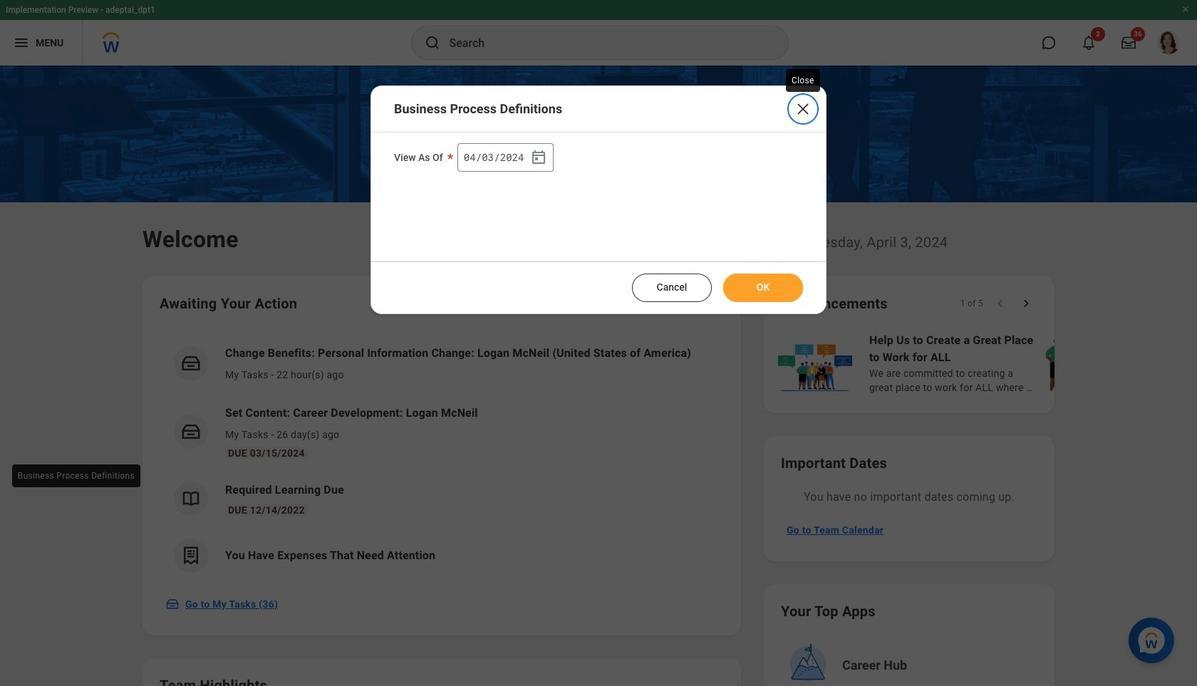 Task type: vqa. For each thing, say whether or not it's contained in the screenshot.
nbox icon
no



Task type: describe. For each thing, give the bounding box(es) containing it.
2 inbox image from the top
[[180, 421, 202, 443]]

dashboard expenses image
[[180, 545, 202, 567]]

profile logan mcneil element
[[1149, 27, 1189, 58]]

calendar image
[[530, 149, 547, 166]]

book open image
[[180, 488, 202, 510]]

x image
[[795, 101, 812, 118]]

chevron right small image
[[1019, 297, 1034, 311]]



Task type: locate. For each thing, give the bounding box(es) containing it.
list
[[776, 331, 1198, 396], [160, 334, 724, 585]]

notifications large image
[[1082, 36, 1096, 50]]

inbox large image
[[1122, 36, 1136, 50]]

inbox image
[[165, 597, 180, 612]]

banner
[[0, 0, 1198, 66]]

tooltip
[[783, 66, 823, 95]]

1 horizontal spatial list
[[776, 331, 1198, 396]]

1 vertical spatial inbox image
[[180, 421, 202, 443]]

1 inbox image from the top
[[180, 353, 202, 374]]

0 vertical spatial inbox image
[[180, 353, 202, 374]]

inbox image
[[180, 353, 202, 374], [180, 421, 202, 443]]

close environment banner image
[[1182, 5, 1190, 14]]

status
[[961, 298, 984, 309]]

main content
[[0, 66, 1198, 686]]

dialog
[[371, 86, 827, 314]]

group
[[457, 143, 554, 172]]

chevron left small image
[[994, 297, 1008, 311]]

0 horizontal spatial list
[[160, 334, 724, 585]]

search image
[[424, 34, 441, 51]]



